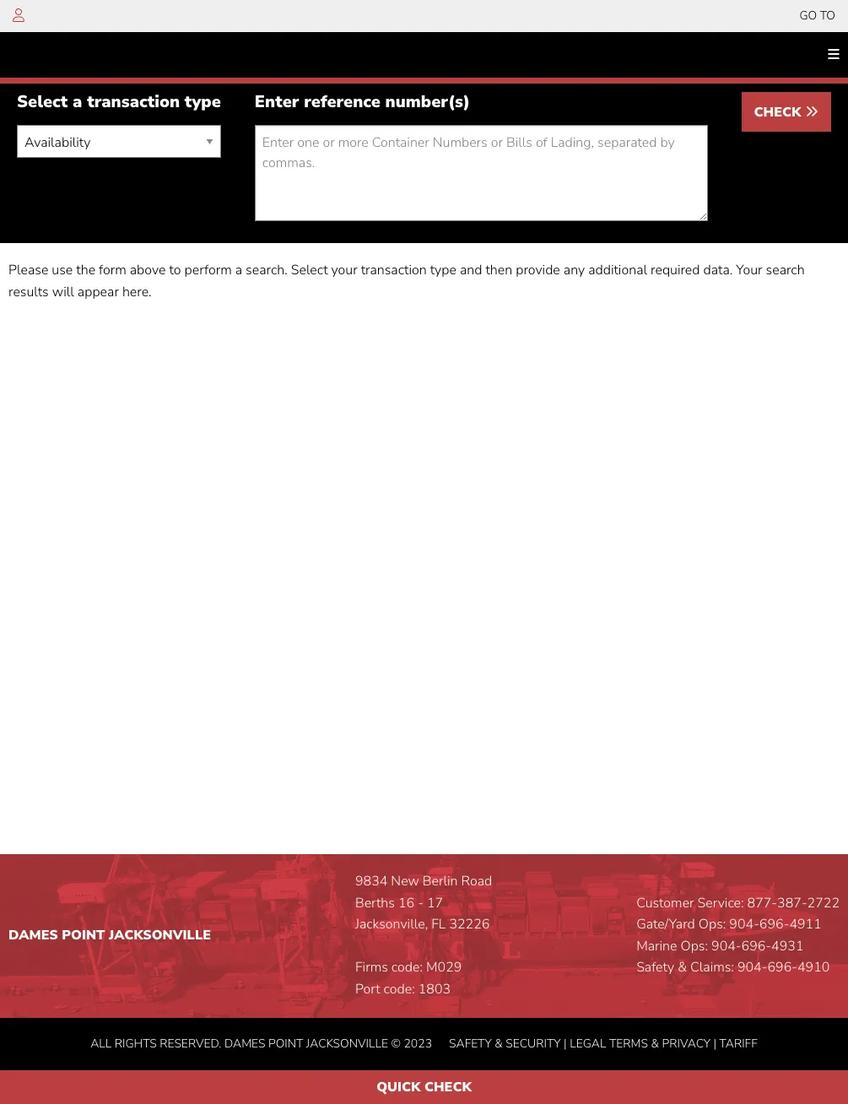 Task type: describe. For each thing, give the bounding box(es) containing it.
bars image
[[828, 47, 840, 61]]

1 vertical spatial ops:
[[681, 937, 708, 956]]

m029
[[426, 959, 462, 977]]

legal
[[570, 1036, 607, 1052]]

results
[[8, 283, 49, 301]]

the
[[76, 261, 95, 279]]

tariff
[[720, 1036, 758, 1052]]

1 vertical spatial point
[[269, 1036, 303, 1052]]

1 vertical spatial 696-
[[742, 937, 772, 956]]

877-
[[748, 894, 778, 912]]

enter reference number(s)
[[255, 90, 470, 113]]

0 vertical spatial 904-
[[730, 915, 760, 934]]

©
[[391, 1036, 401, 1052]]

quick
[[377, 1078, 421, 1097]]

1 horizontal spatial dames
[[225, 1036, 266, 1052]]

4911
[[790, 915, 822, 934]]

0 vertical spatial dames
[[8, 926, 58, 945]]

marine
[[637, 937, 678, 956]]

use
[[52, 261, 73, 279]]

fl
[[432, 915, 446, 934]]

enter
[[255, 90, 299, 113]]

reserved.
[[160, 1036, 222, 1052]]

please
[[8, 261, 48, 279]]

0 horizontal spatial point
[[62, 926, 105, 945]]

1803
[[419, 980, 451, 999]]

user image
[[13, 8, 24, 22]]

then
[[486, 261, 513, 279]]

-
[[418, 894, 424, 912]]

2 | from the left
[[714, 1036, 717, 1052]]

to
[[169, 261, 181, 279]]

port
[[355, 980, 380, 999]]

customer service: 877-387-2722 gate/yard ops: 904-696-4911 marine ops: 904-696-4931 safety & claims: 904-696-4910
[[637, 894, 840, 977]]

new
[[391, 872, 419, 891]]

safety & security | legal terms & privacy | tariff
[[449, 1036, 758, 1052]]

here.
[[122, 283, 152, 301]]

search.
[[246, 261, 288, 279]]

please use the form above to perform a search. select your transaction type and then provide any additional required data. your search results will appear here.
[[8, 261, 805, 301]]

will
[[52, 283, 74, 301]]

search
[[766, 261, 805, 279]]

legal terms & privacy link
[[570, 1036, 711, 1052]]

firms code:  m029 port code:  1803
[[355, 959, 462, 999]]

provide
[[516, 261, 560, 279]]

berths
[[355, 894, 395, 912]]

4931
[[772, 937, 804, 956]]

1 horizontal spatial &
[[651, 1036, 659, 1052]]

number(s)
[[386, 90, 470, 113]]

Enter reference number(s) text field
[[255, 125, 708, 221]]

terms
[[610, 1036, 648, 1052]]

data.
[[704, 261, 733, 279]]

privacy
[[662, 1036, 711, 1052]]

9834 new berlin road berths 16 - 17 jacksonville, fl 32226
[[355, 872, 493, 934]]

1 vertical spatial code:
[[384, 980, 415, 999]]

angle double right image
[[805, 105, 819, 118]]

type inside please use the form above to perform a search. select your transaction type and then provide any additional required data. your search results will appear here.
[[430, 261, 457, 279]]

0 horizontal spatial &
[[495, 1036, 503, 1052]]

0 horizontal spatial check
[[425, 1078, 472, 1097]]

firms
[[355, 959, 388, 977]]

safety & security link
[[449, 1036, 561, 1052]]

0 vertical spatial 696-
[[760, 915, 790, 934]]



Task type: locate. For each thing, give the bounding box(es) containing it.
4910
[[798, 959, 830, 977]]

2023
[[404, 1036, 432, 1052]]

0 vertical spatial safety
[[637, 959, 675, 977]]

berlin
[[423, 872, 458, 891]]

type left 'enter'
[[185, 90, 221, 113]]

safety right 2023
[[449, 1036, 492, 1052]]

1 | from the left
[[564, 1036, 567, 1052]]

form
[[99, 261, 126, 279]]

& inside customer service: 877-387-2722 gate/yard ops: 904-696-4911 marine ops: 904-696-4931 safety & claims: 904-696-4910
[[678, 959, 687, 977]]

16
[[398, 894, 415, 912]]

0 vertical spatial jacksonville
[[109, 926, 211, 945]]

footer containing 9834 new berlin road
[[0, 854, 849, 1071]]

all
[[91, 1036, 112, 1052]]

type
[[185, 90, 221, 113], [430, 261, 457, 279]]

904- up the claims:
[[712, 937, 742, 956]]

claims:
[[691, 959, 734, 977]]

& right terms
[[651, 1036, 659, 1052]]

transaction
[[87, 90, 180, 113], [361, 261, 427, 279]]

696-
[[760, 915, 790, 934], [742, 937, 772, 956], [768, 959, 798, 977]]

0 horizontal spatial transaction
[[87, 90, 180, 113]]

0 vertical spatial ops:
[[699, 915, 726, 934]]

1 vertical spatial check
[[425, 1078, 472, 1097]]

2 vertical spatial 696-
[[768, 959, 798, 977]]

0 horizontal spatial |
[[564, 1036, 567, 1052]]

jacksonville,
[[355, 915, 428, 934]]

9834
[[355, 872, 388, 891]]

1 vertical spatial safety
[[449, 1036, 492, 1052]]

1 horizontal spatial check
[[754, 103, 805, 122]]

& left 'security'
[[495, 1036, 503, 1052]]

perform
[[184, 261, 232, 279]]

1 vertical spatial 904-
[[712, 937, 742, 956]]

road
[[462, 872, 493, 891]]

type left and
[[430, 261, 457, 279]]

rights
[[115, 1036, 157, 1052]]

dames
[[8, 926, 58, 945], [225, 1036, 266, 1052]]

check
[[754, 103, 805, 122], [425, 1078, 472, 1097]]

go to
[[800, 8, 836, 24]]

0 vertical spatial type
[[185, 90, 221, 113]]

safety
[[637, 959, 675, 977], [449, 1036, 492, 1052]]

security
[[506, 1036, 561, 1052]]

|
[[564, 1036, 567, 1052], [714, 1036, 717, 1052]]

2722
[[808, 894, 840, 912]]

transaction inside please use the form above to perform a search. select your transaction type and then provide any additional required data. your search results will appear here.
[[361, 261, 427, 279]]

your
[[331, 261, 358, 279]]

1 vertical spatial select
[[291, 261, 328, 279]]

select a transaction type
[[17, 90, 221, 113]]

0 horizontal spatial dames
[[8, 926, 58, 945]]

& left the claims:
[[678, 959, 687, 977]]

0 horizontal spatial safety
[[449, 1036, 492, 1052]]

to
[[820, 8, 836, 24]]

1 vertical spatial a
[[235, 261, 242, 279]]

ops: up the claims:
[[681, 937, 708, 956]]

1 horizontal spatial select
[[291, 261, 328, 279]]

check button
[[742, 92, 832, 132]]

select inside please use the form above to perform a search. select your transaction type and then provide any additional required data. your search results will appear here.
[[291, 261, 328, 279]]

tariff link
[[720, 1036, 758, 1052]]

customer
[[637, 894, 695, 912]]

ops:
[[699, 915, 726, 934], [681, 937, 708, 956]]

2 vertical spatial 904-
[[738, 959, 768, 977]]

0 horizontal spatial jacksonville
[[109, 926, 211, 945]]

| left "tariff"
[[714, 1036, 717, 1052]]

quick check link
[[0, 1071, 849, 1104]]

gate/yard
[[637, 915, 696, 934]]

point
[[62, 926, 105, 945], [269, 1036, 303, 1052]]

1 horizontal spatial jacksonville
[[306, 1036, 388, 1052]]

&
[[678, 959, 687, 977], [495, 1036, 503, 1052], [651, 1036, 659, 1052]]

jacksonville
[[109, 926, 211, 945], [306, 1036, 388, 1052]]

your
[[736, 261, 763, 279]]

a inside please use the form above to perform a search. select your transaction type and then provide any additional required data. your search results will appear here.
[[235, 261, 242, 279]]

1 horizontal spatial transaction
[[361, 261, 427, 279]]

additional
[[589, 261, 648, 279]]

and
[[460, 261, 482, 279]]

code: up 1803
[[392, 959, 423, 977]]

a
[[73, 90, 82, 113], [235, 261, 242, 279]]

code: right the port
[[384, 980, 415, 999]]

1 horizontal spatial type
[[430, 261, 457, 279]]

quick check
[[377, 1078, 472, 1097]]

0 vertical spatial check
[[754, 103, 805, 122]]

0 horizontal spatial type
[[185, 90, 221, 113]]

go
[[800, 8, 817, 24]]

0 vertical spatial transaction
[[87, 90, 180, 113]]

select
[[17, 90, 68, 113], [291, 261, 328, 279]]

1 horizontal spatial point
[[269, 1036, 303, 1052]]

service:
[[698, 894, 744, 912]]

required
[[651, 261, 700, 279]]

387-
[[778, 894, 808, 912]]

safety down marine
[[637, 959, 675, 977]]

safety inside customer service: 877-387-2722 gate/yard ops: 904-696-4911 marine ops: 904-696-4931 safety & claims: 904-696-4910
[[637, 959, 675, 977]]

footer
[[0, 854, 849, 1071]]

17
[[427, 894, 443, 912]]

904- right the claims:
[[738, 959, 768, 977]]

1 horizontal spatial |
[[714, 1036, 717, 1052]]

1 horizontal spatial a
[[235, 261, 242, 279]]

1 vertical spatial type
[[430, 261, 457, 279]]

0 vertical spatial select
[[17, 90, 68, 113]]

dames point jacksonville
[[8, 926, 211, 945]]

| left legal
[[564, 1036, 567, 1052]]

code:
[[392, 959, 423, 977], [384, 980, 415, 999]]

0 vertical spatial a
[[73, 90, 82, 113]]

above
[[130, 261, 166, 279]]

0 horizontal spatial a
[[73, 90, 82, 113]]

ops: down service:
[[699, 915, 726, 934]]

0 horizontal spatial select
[[17, 90, 68, 113]]

all rights reserved. dames point jacksonville © 2023
[[91, 1036, 432, 1052]]

1 vertical spatial jacksonville
[[306, 1036, 388, 1052]]

0 vertical spatial point
[[62, 926, 105, 945]]

904- down 877-
[[730, 915, 760, 934]]

0 vertical spatial code:
[[392, 959, 423, 977]]

904-
[[730, 915, 760, 934], [712, 937, 742, 956], [738, 959, 768, 977]]

2 horizontal spatial &
[[678, 959, 687, 977]]

reference
[[304, 90, 381, 113]]

32226
[[450, 915, 490, 934]]

any
[[564, 261, 585, 279]]

appear
[[78, 283, 119, 301]]

1 horizontal spatial safety
[[637, 959, 675, 977]]

1 vertical spatial dames
[[225, 1036, 266, 1052]]

1 vertical spatial transaction
[[361, 261, 427, 279]]

check inside button
[[754, 103, 805, 122]]



Task type: vqa. For each thing, say whether or not it's contained in the screenshot.
the All Rights Reserved. Dames Point Jacksonville © 2023 Safety & Security | Legal Terms & Privacy | Tariff at the bottom
no



